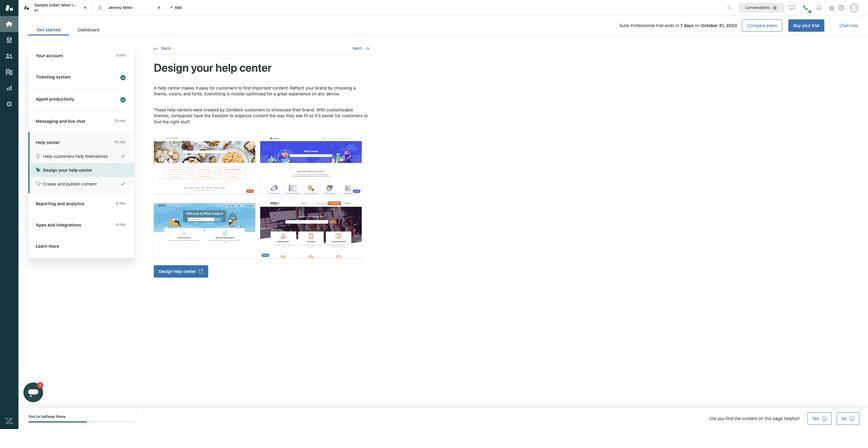 Task type: locate. For each thing, give the bounding box(es) containing it.
2 horizontal spatial find
[[726, 416, 734, 421]]

jeremy miller tab
[[92, 0, 166, 15]]

and right apps
[[48, 222, 55, 227]]

1 horizontal spatial content
[[253, 113, 268, 118]]

organizations image
[[5, 68, 13, 76]]

close image
[[82, 5, 88, 11]]

2 horizontal spatial on
[[759, 416, 764, 421]]

tab list containing get started
[[28, 24, 108, 35]]

2 vertical spatial content
[[743, 416, 758, 421]]

1 horizontal spatial design your help center
[[154, 61, 272, 74]]

footer
[[18, 408, 869, 429]]

customers inside help customers help themselves button
[[53, 154, 74, 159]]

your inside content-title region
[[191, 61, 213, 74]]

5 min from the top
[[119, 222, 126, 227]]

and right "create"
[[57, 181, 65, 187]]

4 for reporting and analytics
[[116, 201, 118, 206]]

trial inside button
[[813, 23, 820, 28]]

2 vertical spatial design
[[159, 269, 173, 274]]

1 4 min from the top
[[116, 201, 126, 206]]

customers image
[[5, 52, 13, 60]]

add
[[175, 5, 182, 10]]

1 horizontal spatial for
[[267, 91, 273, 96]]

admin image
[[5, 100, 13, 108]]

created
[[204, 107, 219, 112]]

there
[[56, 414, 66, 419]]

1 vertical spatial for
[[267, 91, 273, 96]]

your
[[803, 23, 811, 28], [191, 61, 213, 74], [306, 85, 314, 90], [59, 167, 68, 173]]

a left great
[[274, 91, 276, 96]]

center inside button
[[79, 167, 92, 173]]

section containing suite professional trial ends in
[[113, 19, 825, 32]]

device.
[[326, 91, 340, 96]]

main element
[[0, 0, 18, 429]]

2023
[[727, 23, 738, 28]]

so
[[309, 113, 314, 118]]

by up device. on the left of the page
[[328, 85, 333, 90]]

easier
[[322, 113, 334, 118]]

12 min
[[114, 119, 126, 123]]

3 min from the top
[[119, 140, 126, 144]]

for inside the these help centers were created by zendesk customers to showcase their brand. with customizable themes, companies have the freedom to organize content the way they see fit so it's easier for customers to find the right stuff.
[[335, 113, 341, 118]]

content down "design your help center" button
[[82, 181, 97, 187]]

content left this
[[743, 416, 758, 421]]

and inside button
[[57, 181, 65, 187]]

help
[[216, 61, 237, 74], [158, 85, 166, 90], [167, 107, 176, 112], [76, 154, 84, 159], [69, 167, 78, 173], [174, 269, 182, 274]]

on left "any"
[[312, 91, 317, 96]]

0 horizontal spatial find
[[154, 119, 162, 124]]

customers up organize
[[244, 107, 265, 112]]

chat
[[76, 119, 85, 124]]

help down "messaging"
[[36, 140, 45, 145]]

customers
[[216, 85, 237, 90], [244, 107, 265, 112], [342, 113, 363, 118], [53, 154, 74, 159]]

0 horizontal spatial on
[[312, 91, 317, 96]]

zendesk support image
[[5, 4, 13, 12]]

0 vertical spatial content
[[253, 113, 268, 118]]

2 trial from the left
[[813, 23, 820, 28]]

helpful?
[[785, 416, 800, 421]]

2 min from the top
[[119, 119, 126, 123]]

for up the everything
[[210, 85, 215, 90]]

started
[[45, 27, 60, 32]]

help inside button
[[69, 167, 78, 173]]

find inside a help center makes it easy for customers to find important content. reflect your brand by choosing a theme, colors, and fonts. everything is mobile-optimized for a great experience on any device.
[[244, 85, 251, 90]]

customers up is
[[216, 85, 237, 90]]

did
[[710, 416, 717, 421]]

4 min from the top
[[119, 201, 126, 206]]

your inside buy your trial button
[[803, 23, 811, 28]]

find right you
[[726, 416, 734, 421]]

your inside "design your help center" button
[[59, 167, 68, 173]]

and for reporting and analytics
[[57, 201, 65, 206]]

your up create and publish content at the left top
[[59, 167, 68, 173]]

october
[[701, 23, 718, 28]]

compare plans button
[[743, 19, 783, 32]]

help center
[[36, 140, 60, 145]]

get started
[[37, 27, 60, 32]]

1 horizontal spatial find
[[244, 85, 251, 90]]

the right you
[[735, 416, 741, 421]]

in
[[676, 23, 680, 28]]

button displays agent's chat status as invisible. image
[[790, 5, 795, 10]]

trial
[[657, 23, 664, 28], [813, 23, 820, 28]]

content right organize
[[253, 113, 268, 118]]

get help image
[[839, 5, 845, 10]]

and left analytics
[[57, 201, 65, 206]]

yes
[[813, 416, 820, 421]]

and for create and publish content
[[57, 181, 65, 187]]

your right buy in the top right of the page
[[803, 23, 811, 28]]

meet
[[61, 3, 71, 7]]

your
[[36, 53, 45, 58]]

by inside the these help centers were created by zendesk customers to showcase their brand. with customizable themes, companies have the freedom to organize content the way they see fit so it's easier for customers to find the right stuff.
[[220, 107, 225, 112]]

center inside button
[[183, 269, 196, 274]]

1 vertical spatial on
[[312, 91, 317, 96]]

1 vertical spatial design your help center
[[43, 167, 92, 173]]

1 horizontal spatial on
[[695, 23, 700, 28]]

customers down help center
[[53, 154, 74, 159]]

0 horizontal spatial trial
[[657, 23, 664, 28]]

for down customizable
[[335, 113, 341, 118]]

0 vertical spatial by
[[328, 85, 333, 90]]

trial left ends
[[657, 23, 664, 28]]

and left "live"
[[59, 119, 67, 124]]

2 4 min from the top
[[116, 222, 126, 227]]

0 vertical spatial find
[[244, 85, 251, 90]]

help for help customers help themselves
[[43, 154, 52, 159]]

0 vertical spatial 4
[[116, 201, 118, 206]]

conversations button
[[739, 3, 785, 12]]

tab containing sample ticket: meet the ticket
[[18, 0, 92, 15]]

brand
[[315, 85, 327, 90]]

help
[[36, 140, 45, 145], [43, 154, 52, 159]]

min for your account
[[119, 53, 126, 58]]

1 vertical spatial content
[[82, 181, 97, 187]]

showcase
[[272, 107, 291, 112]]

plans
[[767, 23, 778, 28]]

center
[[240, 61, 272, 74], [168, 85, 180, 90], [46, 140, 60, 145], [79, 167, 92, 173], [183, 269, 196, 274]]

1 vertical spatial 4
[[116, 222, 118, 227]]

1 horizontal spatial by
[[328, 85, 333, 90]]

help inside a help center makes it easy for customers to find important content. reflect your brand by choosing a theme, colors, and fonts. everything is mobile-optimized for a great experience on any device.
[[158, 85, 166, 90]]

stuff.
[[181, 119, 191, 124]]

7
[[681, 23, 683, 28]]

4
[[116, 201, 118, 206], [116, 222, 118, 227]]

zendesk products image
[[830, 6, 834, 10]]

1 vertical spatial by
[[220, 107, 225, 112]]

on left this
[[759, 416, 764, 421]]

on inside footer
[[759, 416, 764, 421]]

account
[[46, 53, 63, 58]]

2 vertical spatial for
[[335, 113, 341, 118]]

create and publish content button
[[30, 177, 134, 191]]

2 vertical spatial on
[[759, 416, 764, 421]]

design inside button
[[159, 269, 173, 274]]

fonts.
[[192, 91, 203, 96]]

plesk help center built using zendesk. image
[[154, 200, 256, 258]]

4 min
[[116, 201, 126, 206], [116, 222, 126, 227]]

choosing
[[334, 85, 352, 90]]

2 4 from the top
[[116, 222, 118, 227]]

10
[[114, 140, 118, 144]]

section
[[113, 19, 825, 32]]

days
[[684, 23, 694, 28]]

and inside a help center makes it easy for customers to find important content. reflect your brand by choosing a theme, colors, and fonts. everything is mobile-optimized for a great experience on any device.
[[183, 91, 191, 96]]

1 vertical spatial find
[[154, 119, 162, 124]]

1 vertical spatial design
[[43, 167, 57, 173]]

any
[[318, 91, 325, 96]]

center inside content-title region
[[240, 61, 272, 74]]

no button
[[837, 413, 860, 425]]

1 horizontal spatial a
[[354, 85, 356, 90]]

4 for apps and integrations
[[116, 222, 118, 227]]

region
[[154, 85, 369, 278]]

center inside a help center makes it easy for customers to find important content. reflect your brand by choosing a theme, colors, and fonts. everything is mobile-optimized for a great experience on any device.
[[168, 85, 180, 90]]

more
[[48, 243, 59, 249]]

1 4 from the top
[[116, 201, 118, 206]]

trial for your
[[813, 23, 820, 28]]

find down themes,
[[154, 119, 162, 124]]

by
[[328, 85, 333, 90], [220, 107, 225, 112]]

your up easy
[[191, 61, 213, 74]]

2 horizontal spatial for
[[335, 113, 341, 118]]

messaging
[[36, 119, 58, 124]]

on
[[695, 23, 700, 28], [312, 91, 317, 96], [759, 416, 764, 421]]

design your help center inside button
[[43, 167, 92, 173]]

find up 'mobile-'
[[244, 85, 251, 90]]

the
[[71, 3, 77, 7], [204, 113, 211, 118], [270, 113, 276, 118], [163, 119, 169, 124], [735, 416, 741, 421]]

0 vertical spatial 4 min
[[116, 201, 126, 206]]

4 min for integrations
[[116, 222, 126, 227]]

were
[[193, 107, 203, 112]]

tab
[[18, 0, 92, 15]]

0 vertical spatial design your help center
[[154, 61, 272, 74]]

1 vertical spatial help
[[43, 154, 52, 159]]

0 horizontal spatial content
[[82, 181, 97, 187]]

brand.
[[303, 107, 315, 112]]

your left brand
[[306, 85, 314, 90]]

0 vertical spatial design
[[154, 61, 189, 74]]

have
[[194, 113, 203, 118]]

for down important
[[267, 91, 273, 96]]

and for messaging and live chat
[[59, 119, 67, 124]]

#1
[[34, 8, 39, 12]]

help inside content-title region
[[216, 61, 237, 74]]

tabs tab list
[[18, 0, 722, 15]]

help inside the these help centers were created by zendesk customers to showcase their brand. with customizable themes, companies have the freedom to organize content the way they see fit so it's easier for customers to find the right stuff.
[[167, 107, 176, 112]]

min inside your account heading
[[119, 53, 126, 58]]

customers inside a help center makes it easy for customers to find important content. reflect your brand by choosing a theme, colors, and fonts. everything is mobile-optimized for a great experience on any device.
[[216, 85, 237, 90]]

for
[[210, 85, 215, 90], [267, 91, 273, 96], [335, 113, 341, 118]]

4 min for analytics
[[116, 201, 126, 206]]

1 trial from the left
[[657, 23, 664, 28]]

0 horizontal spatial a
[[274, 91, 276, 96]]

your account
[[36, 53, 63, 58]]

content inside button
[[82, 181, 97, 187]]

October 31, 2023 text field
[[701, 23, 738, 28]]

min for messaging and live chat
[[119, 119, 126, 123]]

region containing a help center makes it easy for customers to find important content. reflect your brand by choosing a theme, colors, and fonts. everything is mobile-optimized for a great experience on any device.
[[154, 85, 369, 278]]

their
[[292, 107, 301, 112]]

and down makes at top
[[183, 91, 191, 96]]

these help centers were created by zendesk customers to showcase their brand. with customizable themes, companies have the freedom to organize content the way they see fit so it's easier for customers to find the right stuff.
[[154, 107, 368, 124]]

design help center button
[[154, 265, 209, 278]]

1 min from the top
[[119, 53, 126, 58]]

find inside the these help centers were created by zendesk customers to showcase their brand. with customizable themes, companies have the freedom to organize content the way they see fit so it's easier for customers to find the right stuff.
[[154, 119, 162, 124]]

tab list
[[28, 24, 108, 35]]

0 vertical spatial help
[[36, 140, 45, 145]]

trial down 'notifications' image
[[813, 23, 820, 28]]

miller
[[123, 5, 133, 10]]

0 horizontal spatial by
[[220, 107, 225, 112]]

on right days
[[695, 23, 700, 28]]

a
[[354, 85, 356, 90], [274, 91, 276, 96]]

0 vertical spatial on
[[695, 23, 700, 28]]

help down help center
[[43, 154, 52, 159]]

the right meet
[[71, 3, 77, 7]]

3
[[116, 53, 118, 58]]

back button
[[154, 46, 171, 51]]

design your help center button
[[30, 163, 134, 177]]

0 horizontal spatial design your help center
[[43, 167, 92, 173]]

dashboard tab
[[69, 24, 108, 35]]

it's
[[315, 113, 321, 118]]

centers
[[177, 107, 192, 112]]

1 horizontal spatial trial
[[813, 23, 820, 28]]

zendesk image
[[5, 417, 13, 425]]

design your help center up easy
[[154, 61, 272, 74]]

design your help center up create and publish content at the left top
[[43, 167, 92, 173]]

a right choosing
[[354, 85, 356, 90]]

by up freedom
[[220, 107, 225, 112]]

0 vertical spatial for
[[210, 85, 215, 90]]

help inside button
[[43, 154, 52, 159]]

1 vertical spatial 4 min
[[116, 222, 126, 227]]



Task type: vqa. For each thing, say whether or not it's contained in the screenshot.
"trial" associated with Professional
yes



Task type: describe. For each thing, give the bounding box(es) containing it.
you're halfway there
[[28, 414, 66, 419]]

jeremy
[[108, 5, 122, 10]]

help customers help themselves
[[43, 154, 108, 159]]

create
[[43, 181, 56, 187]]

important
[[252, 85, 272, 90]]

to inside a help center makes it easy for customers to find important content. reflect your brand by choosing a theme, colors, and fonts. everything is mobile-optimized for a great experience on any device.
[[238, 85, 242, 90]]

close image
[[156, 5, 162, 11]]

3 min
[[116, 53, 126, 58]]

discord help center built using zendesk. image
[[260, 136, 362, 194]]

create and publish content
[[43, 181, 97, 187]]

everything
[[204, 91, 226, 96]]

apps
[[36, 222, 46, 227]]

sample ticket: meet the ticket #1
[[34, 3, 89, 12]]

chat now
[[840, 23, 859, 28]]

glofox help center built using zendesk. image
[[260, 200, 362, 258]]

jeremy miller
[[108, 5, 133, 10]]

0 vertical spatial a
[[354, 85, 356, 90]]

1 vertical spatial a
[[274, 91, 276, 96]]

this
[[765, 416, 772, 421]]

by inside a help center makes it easy for customers to find important content. reflect your brand by choosing a theme, colors, and fonts. everything is mobile-optimized for a great experience on any device.
[[328, 85, 333, 90]]

ticket
[[78, 3, 89, 7]]

the left way on the left of the page
[[270, 113, 276, 118]]

halfway
[[41, 414, 55, 419]]

companies
[[171, 113, 193, 118]]

your inside a help center makes it easy for customers to find important content. reflect your brand by choosing a theme, colors, and fonts. everything is mobile-optimized for a great experience on any device.
[[306, 85, 314, 90]]

compare
[[748, 23, 766, 28]]

your account heading
[[28, 45, 134, 66]]

on inside a help center makes it easy for customers to find important content. reflect your brand by choosing a theme, colors, and fonts. everything is mobile-optimized for a great experience on any device.
[[312, 91, 317, 96]]

buy your trial button
[[789, 19, 825, 32]]

31,
[[719, 23, 726, 28]]

they
[[286, 113, 295, 118]]

messaging and live chat
[[36, 119, 85, 124]]

12
[[114, 119, 118, 123]]

chat now button
[[835, 19, 864, 32]]

10 min
[[114, 140, 126, 144]]

a
[[154, 85, 157, 90]]

agent
[[36, 96, 48, 102]]

live
[[68, 119, 75, 124]]

see
[[296, 113, 303, 118]]

learn more button
[[28, 236, 133, 257]]

views image
[[5, 36, 13, 44]]

analytics
[[66, 201, 85, 206]]

help for help center
[[36, 140, 45, 145]]

the down created
[[204, 113, 211, 118]]

ticketing
[[36, 74, 55, 79]]

2 vertical spatial find
[[726, 416, 734, 421]]

learn
[[36, 243, 47, 249]]

reporting image
[[5, 84, 13, 92]]

next button
[[353, 46, 369, 51]]

you
[[718, 416, 725, 421]]

publish
[[66, 181, 80, 187]]

next
[[353, 46, 362, 51]]

zendesk
[[226, 107, 243, 112]]

learn more
[[36, 243, 59, 249]]

freedom
[[212, 113, 229, 118]]

trial for professional
[[657, 23, 664, 28]]

the down themes,
[[163, 119, 169, 124]]

fit
[[304, 113, 308, 118]]

page
[[773, 416, 783, 421]]

way
[[277, 113, 285, 118]]

0 horizontal spatial for
[[210, 85, 215, 90]]

it
[[196, 85, 198, 90]]

customers down customizable
[[342, 113, 363, 118]]

design your help center inside content-title region
[[154, 61, 272, 74]]

design inside content-title region
[[154, 61, 189, 74]]

conversations
[[746, 5, 771, 10]]

apps and integrations
[[36, 222, 81, 227]]

themes,
[[154, 113, 170, 118]]

reflect
[[290, 85, 304, 90]]

back
[[161, 46, 171, 51]]

content.
[[273, 85, 289, 90]]

progress-bar progress bar
[[28, 422, 134, 423]]

integrations
[[56, 222, 81, 227]]

content-title region
[[154, 61, 369, 75]]

productivity
[[49, 96, 74, 102]]

compare plans
[[748, 23, 778, 28]]

experience
[[289, 91, 311, 96]]

get
[[37, 27, 44, 32]]

notifications image
[[817, 5, 822, 10]]

get started image
[[5, 20, 13, 28]]

reporting and analytics
[[36, 201, 85, 206]]

did you find the content on this page helpful?
[[710, 416, 800, 421]]

min for apps and integrations
[[119, 222, 126, 227]]

the inside sample ticket: meet the ticket #1
[[71, 3, 77, 7]]

is
[[227, 91, 230, 96]]

ticketing system
[[36, 74, 71, 79]]

ticket:
[[49, 3, 60, 7]]

with
[[317, 107, 326, 112]]

no
[[842, 416, 848, 421]]

footer containing did you find the content on this page helpful?
[[18, 408, 869, 429]]

yes button
[[808, 413, 832, 425]]

easy
[[199, 85, 208, 90]]

min for reporting and analytics
[[119, 201, 126, 206]]

suite professional trial ends in 7 days on october 31, 2023
[[620, 23, 738, 28]]

reporting
[[36, 201, 56, 206]]

mobile-
[[231, 91, 246, 96]]

progress bar image
[[28, 422, 87, 423]]

and for apps and integrations
[[48, 222, 55, 227]]

theme,
[[154, 91, 168, 96]]

2 horizontal spatial content
[[743, 416, 758, 421]]

buy your trial
[[794, 23, 820, 28]]

themselves
[[85, 154, 108, 159]]

add button
[[166, 0, 185, 15]]

naturebox help center built using zendesk. image
[[154, 136, 256, 194]]

right
[[170, 119, 179, 124]]

a help center makes it easy for customers to find important content. reflect your brand by choosing a theme, colors, and fonts. everything is mobile-optimized for a great experience on any device.
[[154, 85, 356, 96]]

content inside the these help centers were created by zendesk customers to showcase their brand. with customizable themes, companies have the freedom to organize content the way they see fit so it's easier for customers to find the right stuff.
[[253, 113, 268, 118]]

min for help center
[[119, 140, 126, 144]]

on inside section
[[695, 23, 700, 28]]

design inside "design your help center" button
[[43, 167, 57, 173]]

sample
[[34, 3, 48, 7]]



